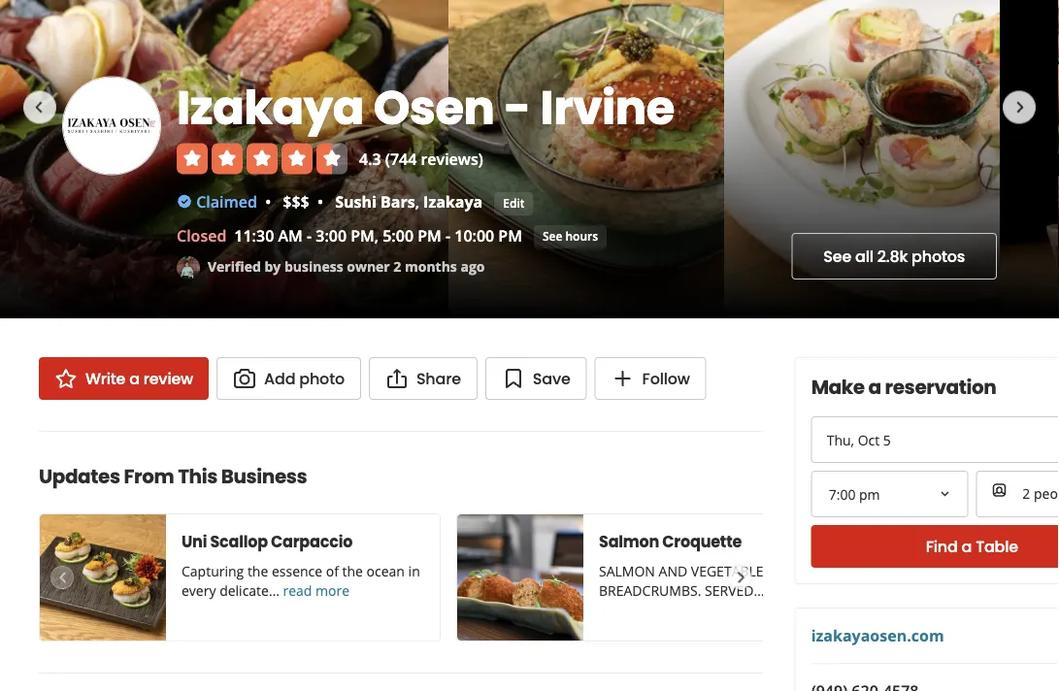 Task type: describe. For each thing, give the bounding box(es) containing it.
by
[[265, 257, 281, 275]]

1 horizontal spatial izakaya
[[423, 191, 483, 212]]

add photo link
[[217, 357, 361, 400]]

carpaccio
[[271, 531, 353, 552]]

(744
[[385, 148, 417, 169]]

see hours
[[543, 228, 598, 244]]

of
[[326, 562, 339, 580]]

save
[[533, 367, 571, 389]]

photos
[[912, 246, 965, 267]]

business
[[221, 463, 307, 490]]

make
[[811, 374, 865, 401]]

a for table
[[962, 536, 972, 558]]

4.3 (744 reviews)
[[359, 148, 483, 169]]

coated
[[767, 562, 820, 580]]

see all 2.8k photos
[[824, 246, 965, 267]]

make a reservation
[[811, 374, 997, 401]]

find a table link
[[811, 525, 1059, 568]]

share
[[416, 367, 461, 389]]

business
[[284, 257, 343, 275]]

served…
[[705, 581, 765, 600]]

more
[[316, 581, 350, 600]]

all
[[855, 246, 874, 267]]

Select a date text field
[[811, 417, 1059, 463]]

updates from this business element
[[16, 431, 858, 642]]

see for see hours
[[543, 228, 563, 244]]

izakaya link
[[423, 191, 483, 212]]

osen
[[374, 75, 495, 141]]

read
[[283, 581, 312, 600]]

24 camera v2 image
[[233, 367, 256, 390]]

updates
[[39, 463, 120, 490]]

0 horizontal spatial -
[[307, 225, 312, 246]]

2
[[394, 257, 401, 275]]

follow button
[[595, 357, 707, 400]]

croquette
[[662, 531, 742, 552]]

1 pm from the left
[[418, 225, 442, 246]]

write
[[85, 367, 125, 389]]

review
[[143, 367, 193, 389]]

delicate…
[[220, 581, 279, 600]]

previous image for next icon within updates from this business element
[[51, 566, 72, 589]]

in
[[824, 562, 838, 580]]

owner
[[347, 257, 390, 275]]

add
[[264, 367, 295, 389]]

uni
[[182, 531, 207, 552]]

1 the from the left
[[247, 562, 268, 580]]

edit button
[[494, 192, 533, 216]]

4.3
[[359, 148, 381, 169]]

reservation
[[885, 374, 997, 401]]

sushi bars link
[[335, 191, 415, 212]]

11:30
[[234, 225, 274, 246]]

irvine
[[540, 75, 675, 141]]

follow
[[642, 367, 690, 389]]

0 horizontal spatial izakaya
[[177, 75, 364, 141]]

closed 11:30 am - 3:00 pm, 5:00 pm - 10:00 pm
[[177, 225, 522, 246]]

vegetable
[[691, 562, 764, 580]]

and
[[659, 562, 688, 580]]

every
[[182, 581, 216, 600]]

1 horizontal spatial -
[[446, 225, 451, 246]]

in
[[408, 562, 420, 580]]

next image inside updates from this business element
[[730, 566, 751, 589]]

updates from this business
[[39, 463, 307, 490]]

find a table
[[926, 536, 1018, 558]]

pm,
[[351, 225, 379, 246]]

2 the from the left
[[342, 562, 363, 580]]

photo of izakaya osen - irvine - irvine, ca, us. image
[[1000, 0, 1059, 318]]



Task type: locate. For each thing, give the bounding box(es) containing it.
0 vertical spatial izakaya
[[177, 75, 364, 141]]

photo of izakaya osen - irvine - irvine, ca, us. sashimi omakase image
[[0, 0, 449, 318]]

next image
[[1009, 96, 1032, 119], [730, 566, 751, 589]]

reviews)
[[421, 148, 483, 169]]

$$$
[[283, 191, 309, 212]]

10:00
[[455, 225, 494, 246]]

0 vertical spatial previous image
[[27, 96, 50, 119]]

see left hours
[[543, 228, 563, 244]]

-
[[504, 75, 531, 141], [307, 225, 312, 246], [446, 225, 451, 246]]

izakaya up 4.3 star rating image
[[177, 75, 364, 141]]

salmon
[[599, 562, 655, 580]]

1 horizontal spatial pm
[[498, 225, 522, 246]]

pm up months
[[418, 225, 442, 246]]

2 horizontal spatial -
[[504, 75, 531, 141]]

2.8k
[[877, 246, 908, 267]]

1 horizontal spatial a
[[868, 374, 881, 401]]

ocean
[[367, 562, 405, 580]]

a
[[129, 367, 140, 389], [868, 374, 881, 401], [962, 536, 972, 558]]

pm down edit button
[[498, 225, 522, 246]]

see
[[543, 228, 563, 244], [824, 246, 852, 267]]

photo
[[299, 367, 345, 389]]

the
[[247, 562, 268, 580], [342, 562, 363, 580]]

5:00
[[383, 225, 414, 246]]

2 pm from the left
[[498, 225, 522, 246]]

1 horizontal spatial see
[[824, 246, 852, 267]]

a for review
[[129, 367, 140, 389]]

(744 reviews) link
[[385, 148, 483, 169]]

hours
[[566, 228, 598, 244]]

months
[[405, 257, 457, 275]]

the up delicate…
[[247, 562, 268, 580]]

photo of izakaya osen - irvine - irvine, ca, us. fresh roll image
[[724, 0, 1000, 318]]

essence
[[272, 562, 322, 580]]

salmon
[[599, 531, 659, 552]]

photo of izakaya osen - irvine - irvine, ca, us. omakase bowl image
[[449, 0, 724, 318]]

bars
[[381, 191, 415, 212]]

1 horizontal spatial next image
[[1009, 96, 1032, 119]]

capturing
[[182, 562, 244, 580]]

None field
[[976, 471, 1059, 517], [813, 473, 966, 516], [976, 471, 1059, 517], [813, 473, 966, 516]]

izakayaosen.com
[[811, 625, 944, 646]]

find
[[926, 536, 958, 558]]

am
[[278, 225, 303, 246]]

1 vertical spatial next image
[[730, 566, 751, 589]]

closed
[[177, 225, 227, 246]]

the right of
[[342, 562, 363, 580]]

see left all
[[824, 246, 852, 267]]

previous image for next icon to the right
[[27, 96, 50, 119]]

24 share v2 image
[[385, 367, 409, 390]]

sushi bars , izakaya
[[335, 191, 483, 212]]

read more
[[283, 581, 350, 600]]

izakayaosen.com link
[[811, 625, 944, 646]]

24 add v2 image
[[611, 367, 635, 390]]

see inside see hours link
[[543, 228, 563, 244]]

izakaya right the ,
[[423, 191, 483, 212]]

3:00
[[316, 225, 347, 246]]

breadcrumbs.
[[599, 581, 701, 600]]

verified
[[208, 257, 261, 275]]

24 save outline v2 image
[[502, 367, 525, 390]]

sushi
[[335, 191, 377, 212]]

0 horizontal spatial pm
[[418, 225, 442, 246]]

0 horizontal spatial the
[[247, 562, 268, 580]]

scallop
[[210, 531, 268, 552]]

edit
[[503, 195, 525, 211]]

previous image
[[27, 96, 50, 119], [51, 566, 72, 589]]

16 claim filled v2 image
[[177, 194, 192, 209]]

,
[[415, 191, 419, 212]]

menu element
[[39, 673, 764, 691]]

a for reservation
[[868, 374, 881, 401]]

salmon croquette salmon and vegetable coated in breadcrumbs. served…
[[599, 531, 838, 600]]

write a review
[[85, 367, 193, 389]]

verified by business owner 2 months ago
[[208, 257, 485, 275]]

this
[[178, 463, 217, 490]]

see for see all 2.8k photos
[[824, 246, 852, 267]]

ago
[[461, 257, 485, 275]]

0 horizontal spatial a
[[129, 367, 140, 389]]

- right am
[[307, 225, 312, 246]]

a right make
[[868, 374, 881, 401]]

0 vertical spatial see
[[543, 228, 563, 244]]

uni scallop carpaccio image
[[40, 515, 166, 641]]

table
[[976, 536, 1018, 558]]

salmon croquette image
[[457, 515, 584, 641]]

see hours link
[[534, 225, 607, 249]]

share button
[[369, 357, 477, 400]]

2 horizontal spatial a
[[962, 536, 972, 558]]

0 horizontal spatial next image
[[730, 566, 751, 589]]

add photo
[[264, 367, 345, 389]]

see inside see all 2.8k photos link
[[824, 246, 852, 267]]

24 star v2 image
[[54, 367, 78, 390]]

uni scallop carpaccio
[[182, 531, 353, 552]]

1 vertical spatial see
[[824, 246, 852, 267]]

0 horizontal spatial see
[[543, 228, 563, 244]]

4.3 star rating image
[[177, 143, 348, 174]]

izakaya osen - irvine
[[177, 75, 675, 141]]

- right osen
[[504, 75, 531, 141]]

a right write
[[129, 367, 140, 389]]

pm
[[418, 225, 442, 246], [498, 225, 522, 246]]

a right "find"
[[962, 536, 972, 558]]

from
[[124, 463, 174, 490]]

write a review link
[[39, 357, 209, 400]]

1 vertical spatial izakaya
[[423, 191, 483, 212]]

0 vertical spatial next image
[[1009, 96, 1032, 119]]

see all 2.8k photos link
[[792, 233, 997, 280]]

claimed
[[196, 191, 257, 212]]

1 vertical spatial previous image
[[51, 566, 72, 589]]

save button
[[485, 357, 587, 400]]

capturing the essence of the ocean in every delicate…
[[182, 562, 420, 600]]

- left 10:00
[[446, 225, 451, 246]]

izakaya
[[177, 75, 364, 141], [423, 191, 483, 212]]

1 horizontal spatial the
[[342, 562, 363, 580]]



Task type: vqa. For each thing, say whether or not it's contained in the screenshot.
Follow BUTTON
yes



